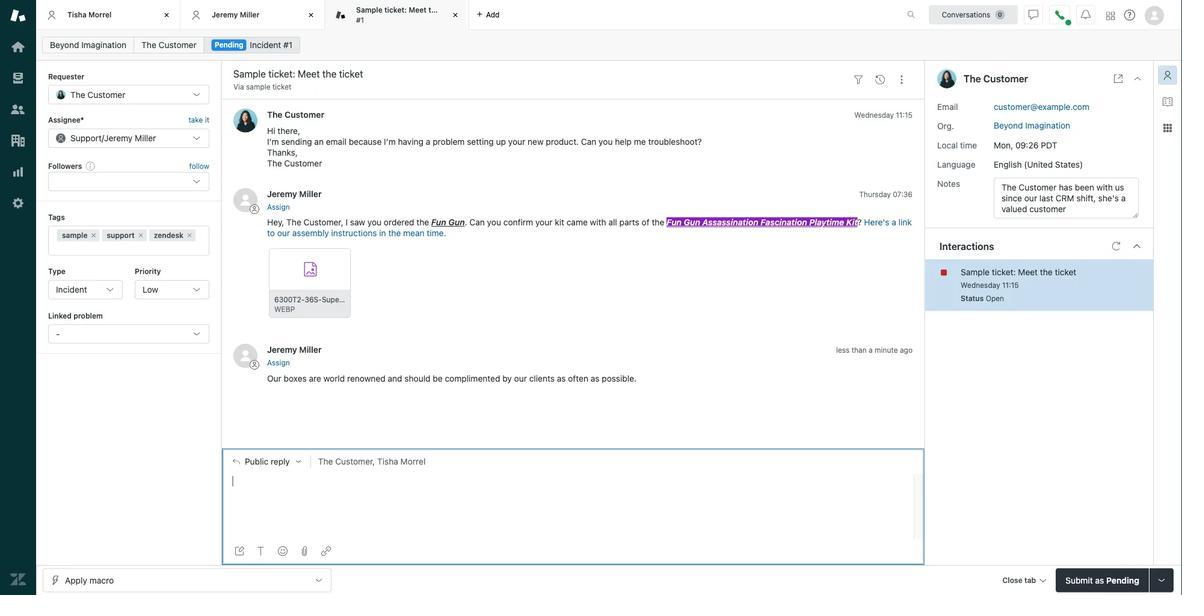 Task type: vqa. For each thing, say whether or not it's contained in the screenshot.
Brad
no



Task type: describe. For each thing, give the bounding box(es) containing it.
jeremy miller link for 1st avatar from the bottom of the conversationlabel log's assign button
[[267, 345, 322, 355]]

it
[[205, 116, 209, 124]]

assign button for second avatar
[[267, 202, 290, 213]]

1 fun from the left
[[431, 218, 446, 228]]

thursday
[[859, 190, 891, 199]]

you inside the hi there, i'm sending an email because i'm having a problem setting up your new product. can you help me troubleshoot? thanks, the customer
[[599, 137, 613, 147]]

organizations image
[[10, 133, 26, 149]]

time.
[[427, 228, 446, 238]]

the inside here's a link to our assembly instructions in the mean time.
[[388, 228, 401, 238]]

with
[[590, 218, 606, 228]]

close tab button
[[997, 569, 1051, 595]]

thursday 07:36
[[859, 190, 913, 199]]

english (united states)
[[994, 159, 1083, 169]]

to
[[267, 228, 275, 238]]

via
[[233, 83, 244, 91]]

2 fun from the left
[[667, 218, 682, 228]]

submit as pending
[[1066, 576, 1139, 586]]

customer inside requester 'element'
[[87, 90, 125, 100]]

renowned
[[347, 374, 386, 384]]

view more details image
[[1114, 74, 1123, 84]]

jeremy miller assign for 1st avatar from the bottom of the conversationlabel log's assign button
[[267, 345, 322, 367]]

0 horizontal spatial problem
[[73, 312, 103, 320]]

fascination
[[761, 218, 807, 228]]

here's a link to our assembly instructions in the mean time.
[[267, 218, 912, 238]]

Thursday 07:36 text field
[[859, 190, 913, 199]]

me
[[634, 137, 646, 147]]

follow button
[[189, 161, 209, 171]]

button displays agent's chat status as invisible. image
[[1029, 10, 1038, 20]]

2 avatar image from the top
[[233, 188, 257, 212]]

interactions
[[940, 241, 994, 252]]

webp
[[274, 305, 295, 314]]

2 horizontal spatial as
[[1095, 576, 1104, 586]]

the up hi
[[267, 109, 282, 119]]

.
[[465, 218, 467, 228]]

get help image
[[1124, 10, 1135, 20]]

ticket actions image
[[897, 75, 907, 85]]

public reply
[[245, 457, 290, 467]]

beyond imagination inside secondary "element"
[[50, 40, 126, 50]]

views image
[[10, 70, 26, 86]]

1 horizontal spatial beyond imagination link
[[994, 120, 1070, 130]]

assembly
[[292, 228, 329, 238]]

customers image
[[10, 102, 26, 117]]

help
[[615, 137, 632, 147]]

customer inside the hi there, i'm sending an email because i'm having a problem setting up your new product. can you help me troubleshoot? thanks, the customer
[[284, 158, 322, 168]]

secondary element
[[36, 33, 1182, 57]]

Wednesday 11:15 text field
[[961, 281, 1019, 290]]

submit
[[1066, 576, 1093, 586]]

the inside the hi there, i'm sending an email because i'm having a problem setting up your new product. can you help me troubleshoot? thanks, the customer
[[267, 158, 282, 168]]

parts
[[619, 218, 639, 228]]

morrel inside tab
[[88, 10, 112, 19]]

reporting image
[[10, 164, 26, 180]]

follow
[[189, 162, 209, 170]]

sample for sample ticket: meet the ticket wednesday 11:15 status open
[[961, 267, 990, 277]]

0 horizontal spatial sample
[[62, 231, 88, 240]]

than
[[852, 346, 867, 355]]

sample ticket: meet the ticket wednesday 11:15 status open
[[961, 267, 1077, 303]]

close tab
[[1003, 577, 1036, 585]]

#1 inside secondary "element"
[[283, 40, 292, 50]]

mon,
[[994, 140, 1013, 150]]

add link (cmd k) image
[[321, 547, 331, 557]]

remove image
[[186, 232, 193, 239]]

apps image
[[1163, 123, 1173, 133]]

jeremy miller assign for second avatar assign button
[[267, 189, 322, 211]]

hide composer image
[[568, 444, 578, 454]]

be
[[433, 374, 443, 384]]

sample for sample ticket: meet the ticket #1
[[356, 6, 382, 14]]

conversationlabel log
[[221, 99, 925, 449]]

troubleshoot?
[[648, 137, 702, 147]]

meet for sample ticket: meet the ticket wednesday 11:15 status open
[[1018, 267, 1038, 277]]

wednesday inside conversationlabel log
[[854, 111, 894, 119]]

?
[[858, 218, 862, 228]]

and
[[388, 374, 402, 384]]

less than a minute ago
[[836, 346, 913, 355]]

assign button for 1st avatar from the bottom of the conversationlabel log
[[267, 358, 290, 369]]

the inside sample ticket: meet the ticket #1
[[429, 6, 440, 14]]

1 vertical spatial ticket
[[273, 83, 291, 91]]

jeremy miller link for second avatar assign button
[[267, 189, 322, 199]]

zendesk image
[[10, 572, 26, 588]]

customer, inside conversationlabel log
[[304, 218, 343, 228]]

by
[[503, 374, 512, 384]]

low button
[[135, 280, 209, 300]]

tisha morrel tab
[[36, 0, 180, 30]]

our
[[267, 374, 281, 384]]

mon, 09:26 pdt
[[994, 140, 1057, 150]]

i
[[346, 218, 348, 228]]

0 horizontal spatial you
[[367, 218, 382, 228]]

tisha inside tab
[[67, 10, 87, 19]]

here's
[[864, 218, 890, 228]]

of
[[642, 218, 650, 228]]

assassination
[[702, 218, 759, 228]]

states)
[[1055, 159, 1083, 169]]

/
[[102, 133, 104, 143]]

zendesk products image
[[1106, 12, 1115, 20]]

user image
[[937, 69, 957, 88]]

admin image
[[10, 196, 26, 211]]

followers
[[48, 162, 82, 170]]

1 vertical spatial beyond imagination
[[994, 120, 1070, 130]]

incident for incident
[[56, 285, 87, 295]]

open
[[986, 295, 1004, 303]]

local time
[[937, 140, 977, 150]]

1 horizontal spatial as
[[591, 374, 600, 384]]

requester
[[48, 72, 84, 81]]

ordered
[[384, 218, 414, 228]]

assignee*
[[48, 116, 84, 124]]

wednesday 11:15
[[854, 111, 913, 119]]

tab containing sample ticket: meet the ticket
[[325, 0, 469, 30]]

email
[[326, 137, 347, 147]]

followers element
[[48, 172, 209, 191]]

2 horizontal spatial close image
[[1133, 74, 1143, 84]]

tab
[[1025, 577, 1036, 585]]

here's a link to our assembly instructions in the mean time. link
[[267, 218, 912, 238]]

tisha morrel
[[67, 10, 112, 19]]

hey, the customer, i saw you ordered the fun gun . can you confirm your kit came with all parts of the fun gun assassination fascination playtime kit ?
[[267, 218, 864, 228]]

conversations
[[942, 11, 990, 19]]

customer@example.com
[[994, 102, 1090, 112]]

tisha inside button
[[377, 457, 398, 467]]

conversations button
[[929, 5, 1018, 24]]

less than a minute ago text field
[[836, 346, 913, 355]]

tabs tab list
[[36, 0, 895, 30]]

main element
[[0, 0, 36, 596]]

boxes
[[284, 374, 307, 384]]

beyond imagination link inside secondary "element"
[[42, 37, 134, 54]]

1 i'm from the left
[[267, 137, 279, 147]]

meet for sample ticket: meet the ticket #1
[[409, 6, 427, 14]]

the customer inside conversationlabel log
[[267, 109, 324, 119]]

add
[[486, 11, 500, 19]]

support
[[70, 133, 102, 143]]

1 vertical spatial your
[[535, 218, 553, 228]]

because
[[349, 137, 382, 147]]

minute
[[875, 346, 898, 355]]

customer inside secondary "element"
[[159, 40, 197, 50]]

draft mode image
[[235, 547, 244, 557]]

pdt
[[1041, 140, 1057, 150]]

link
[[899, 218, 912, 228]]

sample ticket: meet the ticket #1
[[356, 6, 462, 24]]

take
[[188, 116, 203, 124]]

customer, inside button
[[335, 457, 375, 467]]

up
[[496, 137, 506, 147]]

imagination inside secondary "element"
[[81, 40, 126, 50]]

customer context image
[[1163, 70, 1173, 80]]

1 horizontal spatial our
[[514, 374, 527, 384]]

an
[[314, 137, 324, 147]]

close image inside tisha morrel tab
[[161, 9, 173, 21]]

format text image
[[256, 547, 266, 557]]

incident for incident #1
[[250, 40, 281, 50]]

11:15 inside sample ticket: meet the ticket wednesday 11:15 status open
[[1002, 281, 1019, 290]]

mean
[[403, 228, 425, 238]]

#1 inside sample ticket: meet the ticket #1
[[356, 16, 364, 24]]

a inside here's a link to our assembly instructions in the mean time.
[[892, 218, 896, 228]]



Task type: locate. For each thing, give the bounding box(es) containing it.
1 vertical spatial 11:15
[[1002, 281, 1019, 290]]

assign
[[267, 203, 290, 211], [267, 359, 290, 367]]

0 horizontal spatial your
[[508, 137, 525, 147]]

1 horizontal spatial ticket
[[442, 6, 462, 14]]

0 horizontal spatial as
[[557, 374, 566, 384]]

apply macro
[[65, 576, 114, 586]]

2 horizontal spatial a
[[892, 218, 896, 228]]

jeremy miller assign
[[267, 189, 322, 211], [267, 345, 322, 367]]

ticket inside sample ticket: meet the ticket wednesday 11:15 status open
[[1055, 267, 1077, 277]]

1 horizontal spatial morrel
[[400, 457, 426, 467]]

11:15 inside conversationlabel log
[[896, 111, 913, 119]]

jeremy miller
[[212, 10, 260, 19]]

0 vertical spatial assign button
[[267, 202, 290, 213]]

gun left assassination
[[684, 218, 700, 228]]

1 vertical spatial jeremy miller link
[[267, 345, 322, 355]]

1 horizontal spatial pending
[[1106, 576, 1139, 586]]

0 horizontal spatial wednesday
[[854, 111, 894, 119]]

2 vertical spatial a
[[869, 346, 873, 355]]

0 vertical spatial sample
[[246, 83, 270, 91]]

incident down jeremy miller tab
[[250, 40, 281, 50]]

our
[[277, 228, 290, 238], [514, 374, 527, 384]]

miller up are
[[299, 345, 322, 355]]

sample down 'tags'
[[62, 231, 88, 240]]

complimented
[[445, 374, 500, 384]]

1 vertical spatial assign button
[[267, 358, 290, 369]]

assign up the our
[[267, 359, 290, 367]]

0 horizontal spatial close image
[[161, 9, 173, 21]]

sample right close icon
[[356, 6, 382, 14]]

the inside the customer, tisha morrel button
[[318, 457, 333, 467]]

take it button
[[188, 114, 209, 126]]

the customer link inside conversationlabel log
[[267, 109, 324, 119]]

09:26
[[1016, 140, 1039, 150]]

jeremy miller tab
[[180, 0, 325, 30]]

the customer inside secondary "element"
[[141, 40, 197, 50]]

linked problem element
[[48, 325, 209, 344]]

requester element
[[48, 85, 209, 104]]

time
[[960, 140, 977, 150]]

you left help
[[599, 137, 613, 147]]

english
[[994, 159, 1022, 169]]

ago
[[900, 346, 913, 355]]

fun up time.
[[431, 218, 446, 228]]

Subject field
[[231, 67, 845, 81]]

customer,
[[304, 218, 343, 228], [335, 457, 375, 467]]

0 vertical spatial your
[[508, 137, 525, 147]]

2 horizontal spatial ticket
[[1055, 267, 1077, 277]]

tags
[[48, 213, 65, 222]]

apply
[[65, 576, 87, 586]]

should
[[405, 374, 431, 384]]

our right to
[[277, 228, 290, 238]]

the inside secondary "element"
[[141, 40, 156, 50]]

a right "having" on the top of page
[[426, 137, 430, 147]]

beyond inside secondary "element"
[[50, 40, 79, 50]]

1 horizontal spatial fun
[[667, 218, 682, 228]]

wednesday
[[854, 111, 894, 119], [961, 281, 1000, 290]]

11:15 up open
[[1002, 281, 1019, 290]]

the
[[141, 40, 156, 50], [964, 73, 981, 85], [70, 90, 85, 100], [267, 109, 282, 119], [267, 158, 282, 168], [286, 218, 301, 228], [318, 457, 333, 467]]

as right submit
[[1095, 576, 1104, 586]]

events image
[[875, 75, 885, 85]]

are
[[309, 374, 321, 384]]

the inside sample ticket: meet the ticket wednesday 11:15 status open
[[1040, 267, 1053, 277]]

remove image left 'support'
[[90, 232, 97, 239]]

2 assign from the top
[[267, 359, 290, 367]]

knowledge image
[[1163, 97, 1173, 106]]

assign button up hey,
[[267, 202, 290, 213]]

1 jeremy miller assign from the top
[[267, 189, 322, 211]]

you up in
[[367, 218, 382, 228]]

incident
[[250, 40, 281, 50], [56, 285, 87, 295]]

ticket inside sample ticket: meet the ticket #1
[[442, 6, 462, 14]]

jeremy
[[212, 10, 238, 19], [104, 133, 133, 143], [267, 189, 297, 199], [267, 345, 297, 355]]

can right .
[[470, 218, 485, 228]]

0 vertical spatial avatar image
[[233, 109, 257, 133]]

assignee* element
[[48, 129, 209, 148]]

0 vertical spatial can
[[581, 137, 596, 147]]

2 horizontal spatial you
[[599, 137, 613, 147]]

0 vertical spatial a
[[426, 137, 430, 147]]

linked problem
[[48, 312, 103, 320]]

pending left displays possible ticket submission types icon
[[1106, 576, 1139, 586]]

#1 down jeremy miller tab
[[283, 40, 292, 50]]

assign up hey,
[[267, 203, 290, 211]]

1 horizontal spatial tisha
[[377, 457, 398, 467]]

0 vertical spatial our
[[277, 228, 290, 238]]

0 horizontal spatial sample
[[356, 6, 382, 14]]

2 i'm from the left
[[384, 137, 396, 147]]

jeremy miller assign up boxes
[[267, 345, 322, 367]]

0 horizontal spatial ticket:
[[384, 6, 407, 14]]

1 horizontal spatial ticket:
[[992, 267, 1016, 277]]

displays possible ticket submission types image
[[1157, 576, 1167, 586]]

ticket: for sample ticket: meet the ticket #1
[[384, 6, 407, 14]]

can right product.
[[581, 137, 596, 147]]

0 vertical spatial beyond
[[50, 40, 79, 50]]

i'm left "having" on the top of page
[[384, 137, 396, 147]]

The Customer has been with us since our last CRM shift, she's a valued customer text field
[[994, 178, 1139, 219]]

remove image for sample
[[90, 232, 97, 239]]

1 vertical spatial our
[[514, 374, 527, 384]]

as right 'often'
[[591, 374, 600, 384]]

insert emojis image
[[278, 547, 288, 557]]

incident inside popup button
[[56, 285, 87, 295]]

in
[[379, 228, 386, 238]]

1 vertical spatial meet
[[1018, 267, 1038, 277]]

tisha
[[67, 10, 87, 19], [377, 457, 398, 467]]

beyond up mon,
[[994, 120, 1023, 130]]

0 vertical spatial sample
[[356, 6, 382, 14]]

0 horizontal spatial morrel
[[88, 10, 112, 19]]

add attachment image
[[300, 547, 309, 557]]

pending
[[215, 41, 243, 49], [1106, 576, 1139, 586]]

#1
[[356, 16, 364, 24], [283, 40, 292, 50]]

incident #1
[[250, 40, 292, 50]]

all
[[609, 218, 617, 228]]

1 vertical spatial imagination
[[1025, 120, 1070, 130]]

1 vertical spatial pending
[[1106, 576, 1139, 586]]

2 jeremy miller assign from the top
[[267, 345, 322, 367]]

1 horizontal spatial you
[[487, 218, 501, 228]]

wednesday down events image
[[854, 111, 894, 119]]

1 horizontal spatial imagination
[[1025, 120, 1070, 130]]

#1 right close icon
[[356, 16, 364, 24]]

tab
[[325, 0, 469, 30]]

your right 'up'
[[508, 137, 525, 147]]

playtime
[[809, 218, 844, 228]]

fun right of on the right
[[667, 218, 682, 228]]

can inside the hi there, i'm sending an email because i'm having a problem setting up your new product. can you help me troubleshoot? thanks, the customer
[[581, 137, 596, 147]]

low
[[143, 285, 158, 295]]

1 vertical spatial #1
[[283, 40, 292, 50]]

the customer inside requester 'element'
[[70, 90, 125, 100]]

problem left setting
[[433, 137, 465, 147]]

1 vertical spatial sample
[[62, 231, 88, 240]]

1 vertical spatial assign
[[267, 359, 290, 367]]

1 vertical spatial incident
[[56, 285, 87, 295]]

meet inside sample ticket: meet the ticket #1
[[409, 6, 427, 14]]

the down thanks, at left top
[[267, 158, 282, 168]]

miller up assembly
[[299, 189, 322, 199]]

via sample ticket
[[233, 83, 291, 91]]

miller right /
[[135, 133, 156, 143]]

0 vertical spatial imagination
[[81, 40, 126, 50]]

miller inside assignee* element
[[135, 133, 156, 143]]

miller inside tab
[[240, 10, 260, 19]]

the right user icon
[[964, 73, 981, 85]]

get started image
[[10, 39, 26, 55]]

type
[[48, 267, 66, 276]]

0 vertical spatial customer,
[[304, 218, 343, 228]]

2 gun from the left
[[684, 218, 700, 228]]

0 vertical spatial tisha
[[67, 10, 87, 19]]

1 vertical spatial ticket:
[[992, 267, 1016, 277]]

0 vertical spatial beyond imagination
[[50, 40, 126, 50]]

3 avatar image from the top
[[233, 344, 257, 368]]

jeremy inside assignee* element
[[104, 133, 133, 143]]

i'm down hi
[[267, 137, 279, 147]]

1 horizontal spatial close image
[[449, 9, 461, 21]]

gun right ordered
[[448, 218, 465, 228]]

language
[[937, 159, 976, 169]]

beyond imagination link up 09:26
[[994, 120, 1070, 130]]

email
[[937, 102, 958, 112]]

Public reply composer text field
[[227, 475, 910, 500]]

ticket for sample ticket: meet the ticket #1
[[442, 6, 462, 14]]

imagination
[[81, 40, 126, 50], [1025, 120, 1070, 130]]

your left kit
[[535, 218, 553, 228]]

2 vertical spatial ticket
[[1055, 267, 1077, 277]]

1 vertical spatial problem
[[73, 312, 103, 320]]

beyond up requester
[[50, 40, 79, 50]]

the right reply
[[318, 457, 333, 467]]

0 horizontal spatial gun
[[448, 218, 465, 228]]

close image
[[161, 9, 173, 21], [449, 9, 461, 21], [1133, 74, 1143, 84]]

1 avatar image from the top
[[233, 109, 257, 133]]

1 horizontal spatial can
[[581, 137, 596, 147]]

the right hey,
[[286, 218, 301, 228]]

0 horizontal spatial can
[[470, 218, 485, 228]]

gun
[[448, 218, 465, 228], [684, 218, 700, 228]]

1 assign from the top
[[267, 203, 290, 211]]

public reply button
[[222, 449, 310, 475]]

the down tisha morrel tab
[[141, 40, 156, 50]]

0 horizontal spatial beyond imagination
[[50, 40, 126, 50]]

having
[[398, 137, 424, 147]]

1 vertical spatial sample
[[961, 267, 990, 277]]

0 vertical spatial meet
[[409, 6, 427, 14]]

0 vertical spatial problem
[[433, 137, 465, 147]]

1 horizontal spatial gun
[[684, 218, 700, 228]]

the customer link inside secondary "element"
[[134, 37, 204, 54]]

ticket for sample ticket: meet the ticket wednesday 11:15 status open
[[1055, 267, 1077, 277]]

0 horizontal spatial tisha
[[67, 10, 87, 19]]

ticket: for sample ticket: meet the ticket wednesday 11:15 status open
[[992, 267, 1016, 277]]

notifications image
[[1081, 10, 1091, 20]]

beyond imagination link
[[42, 37, 134, 54], [994, 120, 1070, 130]]

the customer link
[[134, 37, 204, 54], [267, 109, 324, 119]]

2 vertical spatial avatar image
[[233, 344, 257, 368]]

miller up incident #1 at the top left of page
[[240, 10, 260, 19]]

0 vertical spatial ticket:
[[384, 6, 407, 14]]

hey,
[[267, 218, 284, 228]]

assign button
[[267, 202, 290, 213], [267, 358, 290, 369]]

1 horizontal spatial sample
[[246, 83, 270, 91]]

confirm
[[503, 218, 533, 228]]

0 vertical spatial morrel
[[88, 10, 112, 19]]

beyond imagination
[[50, 40, 126, 50], [994, 120, 1070, 130]]

0 vertical spatial beyond imagination link
[[42, 37, 134, 54]]

sample inside sample ticket: meet the ticket wednesday 11:15 status open
[[961, 267, 990, 277]]

sample right the 'via'
[[246, 83, 270, 91]]

beyond imagination down the tisha morrel
[[50, 40, 126, 50]]

1 horizontal spatial remove image
[[137, 232, 144, 239]]

as left 'often'
[[557, 374, 566, 384]]

your inside the hi there, i'm sending an email because i'm having a problem setting up your new product. can you help me troubleshoot? thanks, the customer
[[508, 137, 525, 147]]

remove image right 'support'
[[137, 232, 144, 239]]

support / jeremy miller
[[70, 133, 156, 143]]

the inside requester 'element'
[[70, 90, 85, 100]]

1 vertical spatial beyond
[[994, 120, 1023, 130]]

imagination down customer@example.com
[[1025, 120, 1070, 130]]

jeremy inside tab
[[212, 10, 238, 19]]

close image
[[305, 9, 317, 21]]

1 vertical spatial avatar image
[[233, 188, 257, 212]]

remove image
[[90, 232, 97, 239], [137, 232, 144, 239]]

zendesk
[[154, 231, 183, 240]]

ticket: inside sample ticket: meet the ticket wednesday 11:15 status open
[[992, 267, 1016, 277]]

2 remove image from the left
[[137, 232, 144, 239]]

1 horizontal spatial wednesday
[[961, 281, 1000, 290]]

filter image
[[854, 75, 863, 85]]

1 vertical spatial wednesday
[[961, 281, 1000, 290]]

0 horizontal spatial imagination
[[81, 40, 126, 50]]

info on adding followers image
[[86, 161, 95, 171]]

often
[[568, 374, 588, 384]]

0 vertical spatial incident
[[250, 40, 281, 50]]

1 vertical spatial beyond imagination link
[[994, 120, 1070, 130]]

webp link
[[269, 249, 351, 319]]

0 vertical spatial jeremy miller assign
[[267, 189, 322, 211]]

public
[[245, 457, 268, 467]]

0 vertical spatial the customer link
[[134, 37, 204, 54]]

1 remove image from the left
[[90, 232, 97, 239]]

i'm
[[267, 137, 279, 147], [384, 137, 396, 147]]

0 horizontal spatial a
[[426, 137, 430, 147]]

can
[[581, 137, 596, 147], [470, 218, 485, 228]]

0 horizontal spatial pending
[[215, 41, 243, 49]]

1 horizontal spatial sample
[[961, 267, 990, 277]]

jeremy miller link
[[267, 189, 322, 199], [267, 345, 322, 355]]

jeremy miller link up hey,
[[267, 189, 322, 199]]

a inside the hi there, i'm sending an email because i'm having a problem setting up your new product. can you help me troubleshoot? thanks, the customer
[[426, 137, 430, 147]]

incident button
[[48, 280, 123, 300]]

0 vertical spatial ticket
[[442, 6, 462, 14]]

2 assign button from the top
[[267, 358, 290, 369]]

(united
[[1024, 159, 1053, 169]]

came
[[567, 218, 588, 228]]

1 jeremy miller link from the top
[[267, 189, 322, 199]]

our inside here's a link to our assembly instructions in the mean time.
[[277, 228, 290, 238]]

imagination down tisha morrel tab
[[81, 40, 126, 50]]

incident down type
[[56, 285, 87, 295]]

kit
[[555, 218, 564, 228]]

0 horizontal spatial #1
[[283, 40, 292, 50]]

hi
[[267, 126, 275, 136]]

pending inside secondary "element"
[[215, 41, 243, 49]]

pending down jeremy miller
[[215, 41, 243, 49]]

zendesk support image
[[10, 8, 26, 23]]

avatar image
[[233, 109, 257, 133], [233, 188, 257, 212], [233, 344, 257, 368]]

morrel inside button
[[400, 457, 426, 467]]

07:36
[[893, 190, 913, 199]]

thanks,
[[267, 148, 298, 158]]

2 jeremy miller link from the top
[[267, 345, 322, 355]]

local
[[937, 140, 958, 150]]

sample inside sample ticket: meet the ticket #1
[[356, 6, 382, 14]]

incident inside secondary "element"
[[250, 40, 281, 50]]

0 vertical spatial pending
[[215, 41, 243, 49]]

ticket: inside sample ticket: meet the ticket #1
[[384, 6, 407, 14]]

0 vertical spatial #1
[[356, 16, 364, 24]]

sample up wednesday 11:15 text field on the top right
[[961, 267, 990, 277]]

sending
[[281, 137, 312, 147]]

11:15 down ticket actions image in the top of the page
[[896, 111, 913, 119]]

0 horizontal spatial fun
[[431, 218, 446, 228]]

1 horizontal spatial incident
[[250, 40, 281, 50]]

wednesday inside sample ticket: meet the ticket wednesday 11:15 status open
[[961, 281, 1000, 290]]

1 horizontal spatial beyond imagination
[[994, 120, 1070, 130]]

jeremy miller link up boxes
[[267, 345, 322, 355]]

a right than
[[869, 346, 873, 355]]

fun
[[431, 218, 446, 228], [667, 218, 682, 228]]

assign button up the our
[[267, 358, 290, 369]]

0 horizontal spatial beyond
[[50, 40, 79, 50]]

saw
[[350, 218, 365, 228]]

you left confirm
[[487, 218, 501, 228]]

beyond imagination up 09:26
[[994, 120, 1070, 130]]

meet inside sample ticket: meet the ticket wednesday 11:15 status open
[[1018, 267, 1038, 277]]

world
[[324, 374, 345, 384]]

your
[[508, 137, 525, 147], [535, 218, 553, 228]]

1 horizontal spatial your
[[535, 218, 553, 228]]

1 gun from the left
[[448, 218, 465, 228]]

the down requester
[[70, 90, 85, 100]]

0 vertical spatial 11:15
[[896, 111, 913, 119]]

1 vertical spatial can
[[470, 218, 485, 228]]

problem down the 'incident' popup button
[[73, 312, 103, 320]]

1 horizontal spatial beyond
[[994, 120, 1023, 130]]

beyond imagination link down the tisha morrel
[[42, 37, 134, 54]]

the customer, tisha morrel button
[[310, 456, 925, 468]]

jeremy miller assign up hey,
[[267, 189, 322, 211]]

remove image for support
[[137, 232, 144, 239]]

1 vertical spatial jeremy miller assign
[[267, 345, 322, 367]]

a left link
[[892, 218, 896, 228]]

support
[[107, 231, 135, 240]]

0 horizontal spatial our
[[277, 228, 290, 238]]

Wednesday 11:15 text field
[[854, 111, 913, 119]]

0 horizontal spatial beyond imagination link
[[42, 37, 134, 54]]

0 horizontal spatial ticket
[[273, 83, 291, 91]]

our right "by"
[[514, 374, 527, 384]]

0 vertical spatial assign
[[267, 203, 290, 211]]

1 vertical spatial tisha
[[377, 457, 398, 467]]

wednesday up status at the right of the page
[[961, 281, 1000, 290]]

problem inside the hi there, i'm sending an email because i'm having a problem setting up your new product. can you help me troubleshoot? thanks, the customer
[[433, 137, 465, 147]]

instructions
[[331, 228, 377, 238]]

there,
[[278, 126, 300, 136]]

1 vertical spatial a
[[892, 218, 896, 228]]

1 horizontal spatial meet
[[1018, 267, 1038, 277]]

1 assign button from the top
[[267, 202, 290, 213]]



